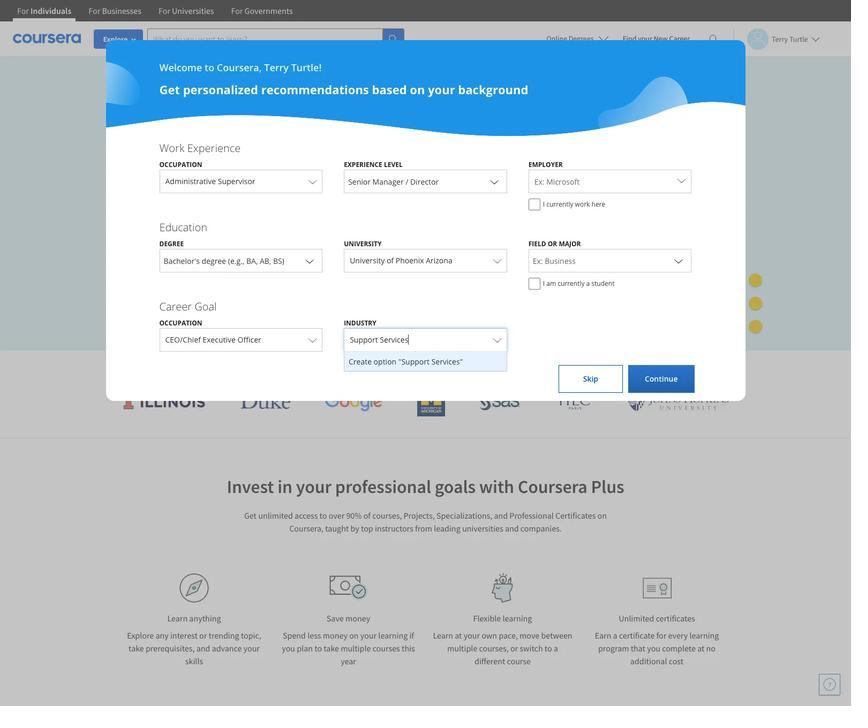 Task type: locate. For each thing, give the bounding box(es) containing it.
1 vertical spatial university
[[350, 256, 385, 266]]

0 vertical spatial with
[[528, 359, 554, 377]]

to inside learn at your own pace, move between multiple courses, or switch to a different course
[[545, 644, 552, 654]]

for left 'individuals'
[[17, 5, 29, 16]]

1 vertical spatial coursera
[[518, 476, 588, 498]]

0 vertical spatial a
[[587, 279, 590, 288]]

currently left the work
[[547, 200, 574, 209]]

1 vertical spatial at
[[698, 644, 705, 654]]

1 vertical spatial access
[[295, 511, 318, 521]]

university left phoenix
[[350, 256, 385, 266]]

in up unlimited
[[278, 476, 293, 498]]

0 horizontal spatial certificate
[[244, 169, 299, 185]]

unlimited
[[258, 511, 293, 521]]

1 horizontal spatial a
[[587, 279, 590, 288]]

learn inside learn at your own pace, move between multiple courses, or switch to a different course
[[433, 631, 453, 641]]

certificate inside unlimited access to 7,000+ world-class courses, hands-on projects, and job-ready certificate programs—all included in your subscription
[[244, 169, 299, 185]]

for businesses
[[89, 5, 141, 16]]

currently right am on the top right
[[558, 279, 585, 288]]

0 vertical spatial at
[[455, 631, 462, 641]]

phoenix
[[396, 256, 424, 266]]

"support
[[399, 357, 430, 367]]

certificates
[[656, 614, 696, 624]]

certificate inside earn a certificate for every learning program that you complete at no additional cost
[[619, 631, 655, 641]]

in
[[433, 169, 443, 185], [278, 476, 293, 498]]

take inside explore any interest or trending topic, take prerequisites, and advance your skills
[[129, 644, 144, 654]]

chevron down image
[[488, 175, 501, 188]]

1 horizontal spatial coursera,
[[290, 524, 324, 534]]

learning inside the spend less money on your learning if you plan to take multiple courses this year
[[379, 631, 408, 641]]

at inside learn at your own pace, move between multiple courses, or switch to a different course
[[455, 631, 462, 641]]

unlimited certificates image
[[643, 578, 672, 599]]

coursera, up "personalized"
[[217, 61, 262, 74]]

companies
[[459, 359, 525, 377]]

experience up "ready"
[[187, 141, 241, 155]]

or up course
[[511, 644, 518, 654]]

occupation inside work experience element
[[159, 160, 202, 169]]

option
[[374, 357, 397, 367]]

services"
[[432, 357, 463, 367]]

your right 'find'
[[638, 34, 653, 43]]

0 vertical spatial money
[[346, 614, 370, 624]]

1 horizontal spatial access
[[295, 511, 318, 521]]

0 horizontal spatial in
[[278, 476, 293, 498]]

university for university
[[344, 240, 382, 249]]

1 horizontal spatial at
[[698, 644, 705, 654]]

your down projects,
[[115, 188, 140, 204]]

spend
[[283, 631, 306, 641]]

courses, up different
[[479, 644, 509, 654]]

courses
[[373, 644, 400, 654]]

0 vertical spatial coursera,
[[217, 61, 262, 74]]

1 vertical spatial learn
[[433, 631, 453, 641]]

1 you from the left
[[282, 644, 295, 654]]

less
[[308, 631, 321, 641]]

to up "ready"
[[210, 150, 222, 166]]

work experience element
[[149, 141, 703, 216]]

for
[[17, 5, 29, 16], [89, 5, 100, 16], [159, 5, 170, 16], [231, 5, 243, 16]]

universities
[[172, 5, 214, 16]]

0 horizontal spatial coursera,
[[217, 61, 262, 74]]

university up "university of phoenix arizona"
[[344, 240, 382, 249]]

1 vertical spatial occupation field
[[160, 329, 322, 352]]

0 vertical spatial in
[[433, 169, 443, 185]]

at left no
[[698, 644, 705, 654]]

courses, up instructors
[[373, 511, 402, 521]]

to inside the spend less money on your learning if you plan to take multiple courses this year
[[315, 644, 322, 654]]

occupation field down '7,000+'
[[160, 170, 322, 193]]

university for university of phoenix arizona
[[350, 256, 385, 266]]

0 horizontal spatial chevron down image
[[303, 255, 316, 267]]

occupation field inside work experience element
[[160, 170, 322, 193]]

1 horizontal spatial experience
[[344, 160, 383, 169]]

1 multiple from the left
[[341, 644, 371, 654]]

1 vertical spatial leading
[[434, 524, 461, 534]]

1 occupation field from the top
[[160, 170, 322, 193]]

to inside get unlimited access to over 90% of courses, projects, specializations, and professional certificates on coursera, taught by top instructors from leading universities and companies.
[[320, 511, 327, 521]]

0 horizontal spatial a
[[554, 644, 558, 654]]

1 vertical spatial universities
[[462, 524, 504, 534]]

1 horizontal spatial or
[[511, 644, 518, 654]]

arizona
[[426, 256, 453, 266]]

0 vertical spatial unlimited
[[115, 150, 169, 166]]

coursera, inside get unlimited access to over 90% of courses, projects, specializations, and professional certificates on coursera, taught by top instructors from leading universities and companies.
[[290, 524, 324, 534]]

or right field
[[548, 240, 558, 249]]

0 horizontal spatial take
[[129, 644, 144, 654]]

johns hopkins university image
[[627, 392, 729, 412]]

coursera up hec paris image
[[557, 359, 612, 377]]

1 vertical spatial get
[[244, 511, 257, 521]]

0 horizontal spatial learn
[[167, 614, 188, 624]]

1 occupation from the top
[[159, 160, 202, 169]]

1 horizontal spatial in
[[433, 169, 443, 185]]

get personalized recommendations based on your background
[[159, 81, 529, 98]]

1 take from the left
[[129, 644, 144, 654]]

1 vertical spatial courses,
[[373, 511, 402, 521]]

4 for from the left
[[231, 5, 243, 16]]

i right by checking this box, i am confirming that the employer listed above is my current employer. option
[[543, 200, 545, 209]]

1 vertical spatial occupation
[[159, 319, 202, 328]]

programs—all
[[302, 169, 380, 185]]

access
[[172, 150, 207, 166], [295, 511, 318, 521]]

0 vertical spatial get
[[159, 81, 180, 98]]

1 horizontal spatial of
[[387, 256, 394, 266]]

your down "topic,"
[[244, 644, 260, 654]]

you down spend
[[282, 644, 295, 654]]

1 vertical spatial i
[[543, 279, 545, 288]]

1 vertical spatial unlimited
[[619, 614, 655, 624]]

1 horizontal spatial multiple
[[448, 644, 478, 654]]

experience level
[[344, 160, 403, 169]]

0 horizontal spatial get
[[159, 81, 180, 98]]

0 horizontal spatial with
[[480, 476, 514, 498]]

money down save in the bottom of the page
[[323, 631, 348, 641]]

ceo/chief executive officer
[[165, 335, 261, 345]]

and up skills
[[196, 644, 210, 654]]

access up "job-"
[[172, 150, 207, 166]]

your left background
[[428, 81, 455, 98]]

for universities
[[159, 5, 214, 16]]

2 horizontal spatial a
[[613, 631, 618, 641]]

0 vertical spatial learn
[[167, 614, 188, 624]]

2 vertical spatial a
[[554, 644, 558, 654]]

leading up google image
[[314, 359, 358, 377]]

cost
[[669, 656, 684, 667]]

continue button
[[629, 365, 695, 393]]

2 take from the left
[[324, 644, 339, 654]]

occupation up ceo/chief
[[159, 319, 202, 328]]

at left the own
[[455, 631, 462, 641]]

or inside learn at your own pace, move between multiple courses, or switch to a different course
[[511, 644, 518, 654]]

0 horizontal spatial access
[[172, 150, 207, 166]]

0 vertical spatial career
[[670, 34, 690, 43]]

None search field
[[147, 28, 405, 50]]

year
[[341, 656, 356, 667]]

/month,
[[128, 240, 158, 250]]

your up courses
[[361, 631, 377, 641]]

90%
[[346, 511, 362, 521]]

or down anything
[[199, 631, 207, 641]]

1 horizontal spatial universities
[[462, 524, 504, 534]]

unlimited up that
[[619, 614, 655, 624]]

0 horizontal spatial universities
[[361, 359, 430, 377]]

currently inside education element
[[558, 279, 585, 288]]

3 for from the left
[[159, 5, 170, 16]]

chevron down image for field or major
[[673, 255, 686, 267]]

coursera plus image
[[115, 101, 278, 117]]

leading down specializations,
[[434, 524, 461, 534]]

coursera up professional
[[518, 476, 588, 498]]

1 horizontal spatial career
[[670, 34, 690, 43]]

occupation down work
[[159, 160, 202, 169]]

2 you from the left
[[647, 644, 661, 654]]

specializations,
[[437, 511, 493, 521]]

courses, inside get unlimited access to over 90% of courses, projects, specializations, and professional certificates on coursera, taught by top instructors from leading universities and companies.
[[373, 511, 402, 521]]

learn up interest
[[167, 614, 188, 624]]

University field
[[345, 249, 507, 273]]

at
[[455, 631, 462, 641], [698, 644, 705, 654]]

hands-
[[378, 150, 415, 166]]

courses, inside learn at your own pace, move between multiple courses, or switch to a different course
[[479, 644, 509, 654]]

i for work experience
[[543, 200, 545, 209]]

your inside the spend less money on your learning if you plan to take multiple courses this year
[[361, 631, 377, 641]]

get inside onboardingmodal dialog
[[159, 81, 180, 98]]

learn
[[167, 614, 188, 624], [433, 631, 453, 641]]

2 for from the left
[[89, 5, 100, 16]]

coursera, left taught
[[290, 524, 324, 534]]

0 vertical spatial access
[[172, 150, 207, 166]]

own
[[482, 631, 497, 641]]

1 vertical spatial of
[[364, 511, 371, 521]]

0 horizontal spatial learning
[[379, 631, 408, 641]]

of left phoenix
[[387, 256, 394, 266]]

on inside the spend less money on your learning if you plan to take multiple courses this year
[[349, 631, 359, 641]]

businesses
[[102, 5, 141, 16]]

for left the universities
[[159, 5, 170, 16]]

your inside learn at your own pace, move between multiple courses, or switch to a different course
[[464, 631, 480, 641]]

occupation field down goal
[[160, 329, 322, 352]]

professional
[[510, 511, 554, 521]]

to
[[205, 61, 214, 74], [210, 150, 222, 166], [320, 511, 327, 521], [315, 644, 322, 654], [545, 644, 552, 654]]

skip button
[[559, 365, 623, 393]]

0 horizontal spatial you
[[282, 644, 295, 654]]

1 horizontal spatial chevron down image
[[673, 255, 686, 267]]

occupation for career
[[159, 319, 202, 328]]

on up included
[[415, 150, 430, 166]]

learning up no
[[690, 631, 719, 641]]

0 horizontal spatial experience
[[187, 141, 241, 155]]

for left governments
[[231, 5, 243, 16]]

duke university image
[[241, 392, 290, 409]]

for left businesses
[[89, 5, 100, 16]]

university of phoenix arizona
[[350, 256, 453, 266]]

1 horizontal spatial learn
[[433, 631, 453, 641]]

7,000+
[[225, 150, 261, 166]]

with right companies
[[528, 359, 554, 377]]

1 vertical spatial in
[[278, 476, 293, 498]]

2 i from the top
[[543, 279, 545, 288]]

of up top
[[364, 511, 371, 521]]

learning inside earn a certificate for every learning program that you complete at no additional cost
[[690, 631, 719, 641]]

your inside unlimited access to 7,000+ world-class courses, hands-on projects, and job-ready certificate programs—all included in your subscription
[[115, 188, 140, 204]]

for individuals
[[17, 5, 71, 16]]

plus left continue
[[615, 359, 640, 377]]

take right plan
[[324, 644, 339, 654]]

create
[[349, 357, 372, 367]]

0 vertical spatial certificate
[[244, 169, 299, 185]]

1 vertical spatial with
[[480, 476, 514, 498]]

multiple inside learn at your own pace, move between multiple courses, or switch to a different course
[[448, 644, 478, 654]]

experience
[[187, 141, 241, 155], [344, 160, 383, 169]]

top
[[361, 524, 373, 534]]

unlimited inside unlimited access to 7,000+ world-class courses, hands-on projects, and job-ready certificate programs—all included in your subscription
[[115, 150, 169, 166]]

2 horizontal spatial learning
[[690, 631, 719, 641]]

learn at your own pace, move between multiple courses, or switch to a different course
[[433, 631, 573, 667]]

between
[[542, 631, 573, 641]]

on
[[410, 81, 425, 98], [415, 150, 430, 166], [598, 511, 607, 521], [349, 631, 359, 641]]

0 horizontal spatial leading
[[314, 359, 358, 377]]

i for education
[[543, 279, 545, 288]]

certificate up that
[[619, 631, 655, 641]]

a left student
[[587, 279, 590, 288]]

0 vertical spatial courses,
[[329, 150, 375, 166]]

certificate
[[244, 169, 299, 185], [619, 631, 655, 641]]

occupation inside career goal element
[[159, 319, 202, 328]]

to right plan
[[315, 644, 322, 654]]

show notifications image
[[707, 35, 720, 48]]

1 horizontal spatial with
[[528, 359, 554, 377]]

1 horizontal spatial take
[[324, 644, 339, 654]]

money right save in the bottom of the page
[[346, 614, 370, 624]]

1 i from the top
[[543, 200, 545, 209]]

0 vertical spatial or
[[548, 240, 558, 249]]

0 vertical spatial occupation field
[[160, 170, 322, 193]]

Occupation field
[[160, 170, 322, 193], [160, 329, 322, 352]]

1 vertical spatial or
[[199, 631, 207, 641]]

take down explore
[[129, 644, 144, 654]]

on right certificates
[[598, 511, 607, 521]]

learning
[[503, 614, 532, 624], [379, 631, 408, 641], [690, 631, 719, 641]]

learn anything image
[[180, 574, 209, 603]]

learning for earn a certificate for every learning program that you complete at no additional cost
[[690, 631, 719, 641]]

2 occupation from the top
[[159, 319, 202, 328]]

1 chevron down image from the left
[[303, 255, 316, 267]]

learning up pace,
[[503, 614, 532, 624]]

hec paris image
[[555, 391, 593, 413]]

a down "between"
[[554, 644, 558, 654]]

1 horizontal spatial unlimited
[[619, 614, 655, 624]]

and up subscription
[[165, 169, 186, 185]]

2 chevron down image from the left
[[673, 255, 686, 267]]

am
[[547, 279, 556, 288]]

1 for from the left
[[17, 5, 29, 16]]

additional
[[631, 656, 667, 667]]

0 horizontal spatial unlimited
[[115, 150, 169, 166]]

get down welcome
[[159, 81, 180, 98]]

universities inside get unlimited access to over 90% of courses, projects, specializations, and professional certificates on coursera, taught by top instructors from leading universities and companies.
[[462, 524, 504, 534]]

occupation for work
[[159, 160, 202, 169]]

a inside education element
[[587, 279, 590, 288]]

or inside education element
[[548, 240, 558, 249]]

chevron down image
[[303, 255, 316, 267], [673, 255, 686, 267]]

multiple up different
[[448, 644, 478, 654]]

1 vertical spatial plus
[[591, 476, 625, 498]]

0 vertical spatial i
[[543, 200, 545, 209]]

0 vertical spatial universities
[[361, 359, 430, 377]]

learn for learn anything
[[167, 614, 188, 624]]

Industry text field
[[350, 331, 488, 352]]

your inside onboardingmodal dialog
[[428, 81, 455, 98]]

0 vertical spatial currently
[[547, 200, 574, 209]]

0 vertical spatial occupation
[[159, 160, 202, 169]]

0 horizontal spatial career
[[159, 300, 192, 314]]

major
[[559, 240, 581, 249]]

1 horizontal spatial learning
[[503, 614, 532, 624]]

2 vertical spatial courses,
[[479, 644, 509, 654]]

create option "support services" row group
[[345, 352, 507, 371]]

1 vertical spatial experience
[[344, 160, 383, 169]]

2 occupation field from the top
[[160, 329, 322, 352]]

your left the own
[[464, 631, 480, 641]]

you up additional
[[647, 644, 661, 654]]

occupation field for career goal
[[160, 329, 322, 352]]

2 horizontal spatial or
[[548, 240, 558, 249]]

courses, up programs—all
[[329, 150, 375, 166]]

with right goals
[[480, 476, 514, 498]]

i left am on the top right
[[543, 279, 545, 288]]

on inside unlimited access to 7,000+ world-class courses, hands-on projects, and job-ready certificate programs—all included in your subscription
[[415, 150, 430, 166]]

instructors
[[375, 524, 414, 534]]

career right new
[[670, 34, 690, 43]]

in right included
[[433, 169, 443, 185]]

you
[[282, 644, 295, 654], [647, 644, 661, 654]]

certificate down world-
[[244, 169, 299, 185]]

2 multiple from the left
[[448, 644, 478, 654]]

get inside get unlimited access to over 90% of courses, projects, specializations, and professional certificates on coursera, taught by top instructors from leading universities and companies.
[[244, 511, 257, 521]]

plus
[[615, 359, 640, 377], [591, 476, 625, 498]]

on right based
[[410, 81, 425, 98]]

I am currently a student checkbox
[[529, 278, 541, 290]]

1 vertical spatial a
[[613, 631, 618, 641]]

coursera image
[[13, 30, 81, 47]]

1 vertical spatial certificate
[[619, 631, 655, 641]]

0 horizontal spatial multiple
[[341, 644, 371, 654]]

career left goal
[[159, 300, 192, 314]]

to up "personalized"
[[205, 61, 214, 74]]

0 vertical spatial university
[[344, 240, 382, 249]]

ex: microsoft
[[535, 177, 580, 187]]

to left over
[[320, 511, 327, 521]]

taught
[[325, 524, 349, 534]]

1 vertical spatial career
[[159, 300, 192, 314]]

0 vertical spatial of
[[387, 256, 394, 266]]

to down "between"
[[545, 644, 552, 654]]

university of illinois at urbana-champaign image
[[122, 394, 206, 411]]

experience left level
[[344, 160, 383, 169]]

earn a certificate for every learning program that you complete at no additional cost
[[595, 631, 719, 667]]

1 vertical spatial money
[[323, 631, 348, 641]]

help center image
[[824, 679, 837, 692]]

unlimited
[[115, 150, 169, 166], [619, 614, 655, 624]]

and
[[165, 169, 186, 185], [433, 359, 456, 377], [494, 511, 508, 521], [505, 524, 519, 534], [196, 644, 210, 654]]

1 horizontal spatial you
[[647, 644, 661, 654]]

that
[[631, 644, 646, 654]]

learn anything
[[167, 614, 221, 624]]

personalized
[[183, 81, 258, 98]]

learning up courses
[[379, 631, 408, 641]]

0 horizontal spatial or
[[199, 631, 207, 641]]

world-
[[264, 150, 300, 166]]

access left over
[[295, 511, 318, 521]]

multiple
[[341, 644, 371, 654], [448, 644, 478, 654]]

on down save money
[[349, 631, 359, 641]]

career inside "find your new career" link
[[670, 34, 690, 43]]

0 horizontal spatial of
[[364, 511, 371, 521]]

multiple up year
[[341, 644, 371, 654]]

0 horizontal spatial at
[[455, 631, 462, 641]]

get left unlimited
[[244, 511, 257, 521]]

0 vertical spatial experience
[[187, 141, 241, 155]]

plus up certificates
[[591, 476, 625, 498]]

1 horizontal spatial certificate
[[619, 631, 655, 641]]

2 vertical spatial or
[[511, 644, 518, 654]]

new
[[654, 34, 668, 43]]

1 horizontal spatial get
[[244, 511, 257, 521]]

anytime
[[186, 240, 217, 250]]

certificates
[[556, 511, 596, 521]]

pace,
[[499, 631, 518, 641]]

learn right if
[[433, 631, 453, 641]]

1 horizontal spatial leading
[[434, 524, 461, 534]]

1 vertical spatial currently
[[558, 279, 585, 288]]

a right earn
[[613, 631, 618, 641]]

at inside earn a certificate for every learning program that you complete at no additional cost
[[698, 644, 705, 654]]

1 vertical spatial coursera,
[[290, 524, 324, 534]]

unlimited up projects,
[[115, 150, 169, 166]]

projects,
[[404, 511, 435, 521]]



Task type: describe. For each thing, give the bounding box(es) containing it.
currently inside work experience element
[[547, 200, 574, 209]]

in inside unlimited access to 7,000+ world-class courses, hands-on projects, and job-ready certificate programs—all included in your subscription
[[433, 169, 443, 185]]

ex:
[[535, 177, 545, 187]]

get unlimited access to over 90% of courses, projects, specializations, and professional certificates on coursera, taught by top instructors from leading universities and companies.
[[244, 511, 607, 534]]

banner navigation
[[9, 0, 302, 29]]

terry
[[264, 61, 289, 74]]

switch
[[520, 644, 543, 654]]

your up over
[[296, 476, 332, 498]]

degree
[[159, 240, 184, 249]]

start 7-day free trial button
[[115, 257, 227, 283]]

start
[[132, 265, 151, 276]]

your inside explore any interest or trending topic, take prerequisites, and advance your skills
[[244, 644, 260, 654]]

or inside explore any interest or trending topic, take prerequisites, and advance your skills
[[199, 631, 207, 641]]

career goal element
[[149, 300, 703, 372]]

sas image
[[480, 394, 521, 411]]

of inside get unlimited access to over 90% of courses, projects, specializations, and professional certificates on coursera, taught by top instructors from leading universities and companies.
[[364, 511, 371, 521]]

flexible learning image
[[484, 574, 521, 603]]

unlimited for unlimited certificates
[[619, 614, 655, 624]]

topic,
[[241, 631, 261, 641]]

advance
[[212, 644, 242, 654]]

work experience
[[159, 141, 241, 155]]

no
[[707, 644, 716, 654]]

7-
[[152, 265, 160, 276]]

to inside unlimited access to 7,000+ world-class courses, hands-on projects, and job-ready certificate programs—all included in your subscription
[[210, 150, 222, 166]]

career goal
[[159, 300, 217, 314]]

for for governments
[[231, 5, 243, 16]]

welcome to coursera, terry turtle!
[[159, 61, 322, 74]]

administrative
[[165, 176, 216, 186]]

courses, inside unlimited access to 7,000+ world-class courses, hands-on projects, and job-ready certificate programs—all included in your subscription
[[329, 150, 375, 166]]

spend less money on your learning if you plan to take multiple courses this year
[[282, 631, 415, 667]]

take inside the spend less money on your learning if you plan to take multiple courses this year
[[324, 644, 339, 654]]

for governments
[[231, 5, 293, 16]]

Industry field
[[345, 329, 507, 352]]

0 vertical spatial plus
[[615, 359, 640, 377]]

you inside the spend less money on your learning if you plan to take multiple courses this year
[[282, 644, 295, 654]]

learn for learn at your own pace, move between multiple courses, or switch to a different course
[[433, 631, 453, 641]]

multiple inside the spend less money on your learning if you plan to take multiple courses this year
[[341, 644, 371, 654]]

access inside unlimited access to 7,000+ world-class courses, hands-on projects, and job-ready certificate programs—all included in your subscription
[[172, 150, 207, 166]]

interest
[[170, 631, 198, 641]]

of inside education element
[[387, 256, 394, 266]]

education element
[[149, 220, 703, 295]]

professional
[[335, 476, 431, 498]]

work
[[159, 141, 185, 155]]

goal
[[195, 300, 217, 314]]

administrative supervisor
[[165, 176, 255, 186]]

executive
[[203, 335, 236, 345]]

for for universities
[[159, 5, 170, 16]]

employer
[[529, 160, 563, 169]]

coursera, inside onboardingmodal dialog
[[217, 61, 262, 74]]

course
[[507, 656, 531, 667]]

prerequisites,
[[146, 644, 195, 654]]

on inside get unlimited access to over 90% of courses, projects, specializations, and professional certificates on coursera, taught by top instructors from leading universities and companies.
[[598, 511, 607, 521]]

save money
[[327, 614, 370, 624]]

earn
[[595, 631, 612, 641]]

invest in your professional goals with coursera plus
[[227, 476, 625, 498]]

and down professional
[[505, 524, 519, 534]]

a inside learn at your own pace, move between multiple courses, or switch to a different course
[[554, 644, 558, 654]]

turtle!
[[291, 61, 322, 74]]

find your new career link
[[618, 32, 696, 46]]

university of michigan image
[[417, 387, 445, 417]]

skills
[[185, 656, 203, 667]]

0 vertical spatial coursera
[[557, 359, 612, 377]]

if
[[410, 631, 414, 641]]

work
[[575, 200, 590, 209]]

for for individuals
[[17, 5, 29, 16]]

find your new career
[[623, 34, 690, 43]]

level
[[384, 160, 403, 169]]

a inside earn a certificate for every learning program that you complete at no additional cost
[[613, 631, 618, 641]]

and inside explore any interest or trending topic, take prerequisites, and advance your skills
[[196, 644, 210, 654]]

on inside onboardingmodal dialog
[[410, 81, 425, 98]]

you inside earn a certificate for every learning program that you complete at no additional cost
[[647, 644, 661, 654]]

invest
[[227, 476, 274, 498]]

career inside career goal element
[[159, 300, 192, 314]]

skip
[[583, 374, 599, 384]]

field
[[529, 240, 546, 249]]

projects,
[[115, 169, 162, 185]]

leading inside get unlimited access to over 90% of courses, projects, specializations, and professional certificates on coursera, taught by top instructors from leading universities and companies.
[[434, 524, 461, 534]]

create option "support services"
[[349, 357, 463, 367]]

ceo/chief
[[165, 335, 201, 345]]

save
[[327, 614, 344, 624]]

flexible learning
[[474, 614, 532, 624]]

unlimited certificates
[[619, 614, 696, 624]]

over
[[329, 511, 345, 521]]

occupation field for work experience
[[160, 170, 322, 193]]

trending
[[209, 631, 239, 641]]

leading universities and companies with coursera plus
[[311, 359, 640, 377]]

free
[[175, 265, 191, 276]]

governments
[[245, 5, 293, 16]]

and right "support
[[433, 359, 456, 377]]

program
[[599, 644, 629, 654]]

learning for spend less money on your learning if you plan to take multiple courses this year
[[379, 631, 408, 641]]

and inside unlimited access to 7,000+ world-class courses, hands-on projects, and job-ready certificate programs—all included in your subscription
[[165, 169, 186, 185]]

save money image
[[329, 576, 368, 601]]

education
[[159, 220, 207, 235]]

from
[[415, 524, 432, 534]]

individuals
[[31, 5, 71, 16]]

move
[[520, 631, 540, 641]]

i am currently a student
[[543, 279, 615, 288]]

for for businesses
[[89, 5, 100, 16]]

officer
[[238, 335, 261, 345]]

get for get unlimited access to over 90% of courses, projects, specializations, and professional certificates on coursera, taught by top instructors from leading universities and companies.
[[244, 511, 257, 521]]

unlimited for unlimited access to 7,000+ world-class courses, hands-on projects, and job-ready certificate programs—all included in your subscription
[[115, 150, 169, 166]]

subscription
[[143, 188, 211, 204]]

to inside onboardingmodal dialog
[[205, 61, 214, 74]]

complete
[[662, 644, 696, 654]]

unlimited access to 7,000+ world-class courses, hands-on projects, and job-ready certificate programs—all included in your subscription
[[115, 150, 443, 204]]

find
[[623, 34, 637, 43]]

based
[[372, 81, 407, 98]]

cancel
[[160, 240, 184, 250]]

ready
[[210, 169, 241, 185]]

chevron down image for degree
[[303, 255, 316, 267]]

goals
[[435, 476, 476, 498]]

anything
[[189, 614, 221, 624]]

onboardingmodal dialog
[[0, 0, 852, 707]]

get for get personalized recommendations based on your background
[[159, 81, 180, 98]]

industry
[[344, 319, 377, 328]]

microsoft
[[547, 177, 580, 187]]

included
[[383, 169, 430, 185]]

explore any interest or trending topic, take prerequisites, and advance your skills
[[127, 631, 261, 667]]

google image
[[325, 392, 383, 412]]

access inside get unlimited access to over 90% of courses, projects, specializations, and professional certificates on coursera, taught by top instructors from leading universities and companies.
[[295, 511, 318, 521]]

by
[[351, 524, 359, 534]]

continue
[[645, 374, 678, 384]]

and left professional
[[494, 511, 508, 521]]

money inside the spend less money on your learning if you plan to take multiple courses this year
[[323, 631, 348, 641]]

I currently work here checkbox
[[529, 199, 541, 211]]

0 vertical spatial leading
[[314, 359, 358, 377]]

trial
[[193, 265, 210, 276]]

supervisor
[[218, 176, 255, 186]]

welcome
[[159, 61, 202, 74]]



Task type: vqa. For each thing, say whether or not it's contained in the screenshot.
the Coursera Plus IMAGE
yes



